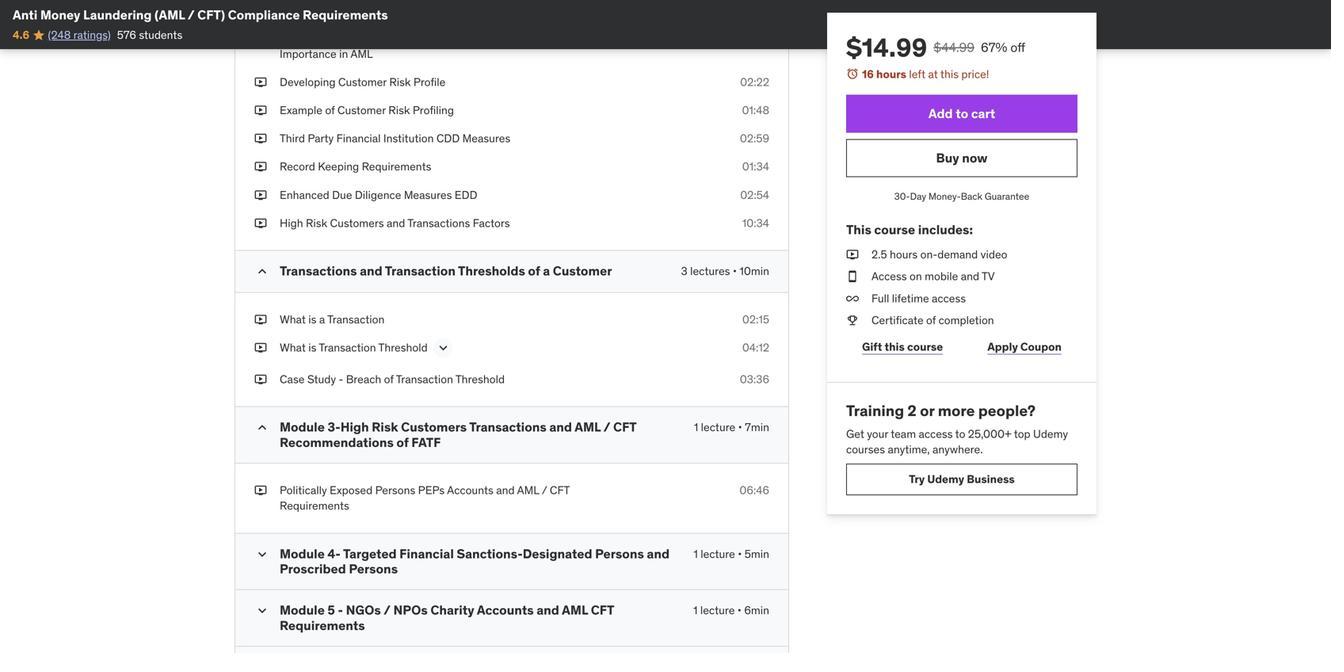 Task type: locate. For each thing, give the bounding box(es) containing it.
demand
[[938, 247, 978, 262]]

0 vertical spatial importance
[[280, 3, 337, 17]]

in down negative
[[339, 47, 348, 61]]

fatf
[[412, 434, 441, 451]]

cft inside politically exposed persons peps accounts and aml / cft requirements
[[550, 483, 570, 497]]

threshold up the module 3-high risk customers transactions and aml / cft recommendations of fatf
[[456, 372, 505, 387]]

kyc
[[458, 3, 480, 17]]

module left the 4-
[[280, 546, 325, 562]]

accounts right the peps
[[447, 483, 494, 497]]

1 horizontal spatial udemy
[[1034, 427, 1069, 441]]

money-
[[929, 190, 961, 203]]

0 vertical spatial small image
[[254, 264, 270, 279]]

aml inside module 5 - ngos / npos charity accounts and aml cft requirements
[[562, 602, 588, 618]]

0 vertical spatial or
[[366, 31, 376, 45]]

designated
[[523, 546, 593, 562]]

full
[[872, 291, 890, 305]]

1 vertical spatial -
[[338, 602, 343, 618]]

2 vertical spatial small image
[[254, 603, 270, 619]]

1 vertical spatial or
[[920, 401, 935, 420]]

module inside module 4- targeted financial sanctions-designated persons and proscribed persons
[[280, 546, 325, 562]]

lecture left 7min on the bottom right
[[701, 420, 736, 435]]

hours
[[877, 67, 907, 81], [890, 247, 918, 262]]

1 left 6min at the right bottom of the page
[[694, 603, 698, 618]]

of
[[339, 3, 349, 17], [325, 103, 335, 117], [528, 263, 540, 279], [927, 313, 936, 327], [384, 372, 394, 387], [397, 434, 409, 451]]

0 vertical spatial udemy
[[1034, 427, 1069, 441]]

1 what from the top
[[280, 31, 306, 45]]

requirements down third party financial institution cdd measures
[[362, 159, 432, 174]]

module for module 5 - ngos / npos charity accounts and aml cft requirements
[[280, 602, 325, 618]]

try udemy business
[[909, 472, 1015, 486]]

1 vertical spatial what
[[280, 312, 306, 327]]

1 horizontal spatial or
[[920, 401, 935, 420]]

module 3-high risk customers transactions and aml / cft recommendations of fatf
[[280, 419, 637, 451]]

1 vertical spatial in
[[339, 47, 348, 61]]

2 vertical spatial is
[[309, 341, 317, 355]]

to up anywhere.
[[956, 427, 966, 441]]

persons right the 4-
[[349, 561, 398, 577]]

institution
[[384, 131, 434, 146]]

0 vertical spatial financial
[[337, 131, 381, 146]]

this course includes:
[[847, 221, 973, 238]]

risk left profile
[[389, 75, 411, 89]]

importance up negative
[[280, 3, 337, 17]]

0 vertical spatial to
[[956, 105, 969, 122]]

threshold up case study - breach of transaction threshold
[[379, 341, 428, 355]]

ngos
[[346, 602, 381, 618]]

access up anywhere.
[[919, 427, 953, 441]]

lecture left the 5min
[[701, 547, 736, 561]]

buy
[[937, 150, 960, 166]]

cart
[[972, 105, 996, 122]]

high down breach
[[341, 419, 369, 435]]

1 vertical spatial measures
[[463, 131, 511, 146]]

• left 7min on the bottom right
[[738, 420, 743, 435]]

0 vertical spatial hours
[[877, 67, 907, 81]]

1 vertical spatial module
[[280, 546, 325, 562]]

10min
[[740, 264, 770, 278]]

0 vertical spatial is
[[309, 31, 317, 45]]

case study - breach of transaction threshold
[[280, 372, 505, 387]]

1 for module 4- targeted financial sanctions-designated persons and proscribed persons
[[694, 547, 698, 561]]

1 vertical spatial access
[[919, 427, 953, 441]]

back
[[961, 190, 983, 203]]

accounts inside politically exposed persons peps accounts and aml / cft requirements
[[447, 483, 494, 497]]

2 what from the top
[[280, 312, 306, 327]]

• left 6min at the right bottom of the page
[[738, 603, 742, 618]]

1 vertical spatial accounts
[[477, 602, 534, 618]]

try udemy business link
[[847, 464, 1078, 495]]

2 is from the top
[[309, 312, 317, 327]]

persons left the peps
[[375, 483, 416, 497]]

0 horizontal spatial a
[[319, 312, 325, 327]]

hours for 2.5
[[890, 247, 918, 262]]

recommendations
[[280, 434, 394, 451]]

3
[[681, 264, 688, 278]]

to inside "training 2 or more people? get your team access to 25,000+ top udemy courses anytime, anywhere."
[[956, 427, 966, 441]]

includes:
[[918, 221, 973, 238]]

adverse
[[379, 31, 419, 45]]

and inside module 4- targeted financial sanctions-designated persons and proscribed persons
[[647, 546, 670, 562]]

2 vertical spatial 1
[[694, 603, 698, 618]]

course down the certificate of completion
[[908, 340, 943, 354]]

0 vertical spatial access
[[932, 291, 966, 305]]

lecture
[[701, 420, 736, 435], [701, 547, 736, 561], [701, 603, 735, 618]]

proscribed
[[280, 561, 346, 577]]

0 vertical spatial customers
[[330, 216, 384, 230]]

example of customer risk profiling
[[280, 103, 454, 117]]

•
[[733, 264, 737, 278], [738, 420, 743, 435], [738, 547, 742, 561], [738, 603, 742, 618]]

importance
[[280, 3, 337, 17], [280, 47, 337, 61]]

16
[[862, 67, 874, 81]]

access down mobile
[[932, 291, 966, 305]]

add
[[929, 105, 953, 122]]

0 horizontal spatial this
[[885, 340, 905, 354]]

sanctions-
[[457, 546, 523, 562]]

requirements down "politically"
[[280, 499, 349, 513]]

factors
[[473, 216, 510, 230]]

2 small image from the top
[[254, 420, 270, 436]]

1 vertical spatial importance
[[280, 47, 337, 61]]

requirements down proscribed
[[280, 617, 365, 634]]

transaction down show lecture description icon
[[396, 372, 453, 387]]

0 vertical spatial cft
[[614, 419, 637, 435]]

risk left fatf
[[372, 419, 398, 435]]

udemy
[[1034, 427, 1069, 441], [928, 472, 965, 486]]

a right "thresholds"
[[543, 263, 550, 279]]

or left adverse in the left of the page
[[366, 31, 376, 45]]

1 vertical spatial 1
[[694, 547, 698, 561]]

lectures
[[691, 264, 730, 278]]

certificate
[[872, 313, 924, 327]]

breach
[[346, 372, 381, 387]]

financial down politically exposed persons peps accounts and aml / cft requirements
[[400, 546, 454, 562]]

0 vertical spatial a
[[543, 263, 550, 279]]

• left the 10min
[[733, 264, 737, 278]]

is for a
[[309, 312, 317, 327]]

2 vertical spatial transactions
[[469, 419, 547, 435]]

1 horizontal spatial customers
[[401, 419, 467, 435]]

module
[[280, 419, 325, 435], [280, 546, 325, 562], [280, 602, 325, 618]]

training
[[847, 401, 905, 420]]

course
[[875, 221, 916, 238], [908, 340, 943, 354]]

measures right cdd
[[463, 131, 511, 146]]

- inside module 5 - ngos / npos charity accounts and aml cft requirements
[[338, 602, 343, 618]]

0 vertical spatial this
[[941, 67, 959, 81]]

2 importance from the top
[[280, 47, 337, 61]]

0 vertical spatial 1
[[694, 420, 699, 435]]

requirements
[[303, 7, 388, 23], [362, 159, 432, 174], [280, 499, 349, 513], [280, 617, 365, 634]]

0 vertical spatial lecture
[[701, 420, 736, 435]]

this right at
[[941, 67, 959, 81]]

1 vertical spatial threshold
[[456, 372, 505, 387]]

high risk customers and transactions factors
[[280, 216, 510, 230]]

0 vertical spatial module
[[280, 419, 325, 435]]

1 horizontal spatial high
[[341, 419, 369, 435]]

1 vertical spatial transactions
[[280, 263, 357, 279]]

udemy right try
[[928, 472, 965, 486]]

of right the example
[[325, 103, 335, 117]]

6min
[[745, 603, 770, 618]]

2 vertical spatial what
[[280, 341, 306, 355]]

of down full lifetime access
[[927, 313, 936, 327]]

customer
[[407, 3, 455, 17], [338, 75, 387, 89], [338, 103, 386, 117], [553, 263, 612, 279]]

and inside the what is negative or adverse media, its uses, sources and importance in aml
[[546, 31, 564, 45]]

2 vertical spatial module
[[280, 602, 325, 618]]

1 module from the top
[[280, 419, 325, 435]]

is up study at the left of page
[[309, 341, 317, 355]]

risk
[[389, 75, 411, 89], [389, 103, 410, 117], [306, 216, 327, 230], [372, 419, 398, 435]]

coupon
[[1021, 340, 1062, 354]]

threshold
[[379, 341, 428, 355], [456, 372, 505, 387]]

financial up record keeping requirements
[[337, 131, 381, 146]]

or right 2
[[920, 401, 935, 420]]

1 left 7min on the bottom right
[[694, 420, 699, 435]]

2 vertical spatial cft
[[591, 602, 614, 618]]

0 vertical spatial what
[[280, 31, 306, 45]]

module for module 4- targeted financial sanctions-designated persons and proscribed persons
[[280, 546, 325, 562]]

module left 3-
[[280, 419, 325, 435]]

npos
[[394, 602, 428, 618]]

keeping
[[318, 159, 359, 174]]

and
[[546, 31, 564, 45], [387, 216, 405, 230], [360, 263, 383, 279], [961, 269, 980, 284], [550, 419, 572, 435], [496, 483, 515, 497], [647, 546, 670, 562], [537, 602, 560, 618]]

small image
[[254, 264, 270, 279], [254, 420, 270, 436], [254, 603, 270, 619]]

gift
[[863, 340, 883, 354]]

lecture for module 4- targeted financial sanctions-designated persons and proscribed persons
[[701, 547, 736, 561]]

a up what is transaction threshold
[[319, 312, 325, 327]]

1 vertical spatial to
[[956, 427, 966, 441]]

4-
[[328, 546, 341, 562]]

- right study at the left of page
[[339, 372, 344, 387]]

aml inside the what is negative or adverse media, its uses, sources and importance in aml
[[351, 47, 373, 61]]

customers down the due
[[330, 216, 384, 230]]

0 vertical spatial accounts
[[447, 483, 494, 497]]

high down "enhanced"
[[280, 216, 303, 230]]

1 left the 5min
[[694, 547, 698, 561]]

what inside the what is negative or adverse media, its uses, sources and importance in aml
[[280, 31, 306, 45]]

risk inside the module 3-high risk customers transactions and aml / cft recommendations of fatf
[[372, 419, 398, 435]]

enhanced due diligence measures edd
[[280, 188, 478, 202]]

on-
[[921, 247, 938, 262]]

2 module from the top
[[280, 546, 325, 562]]

this right gift
[[885, 340, 905, 354]]

xsmall image for high risk customers and transactions factors
[[254, 216, 267, 231]]

1 vertical spatial small image
[[254, 420, 270, 436]]

access
[[872, 269, 907, 284]]

lecture left 6min at the right bottom of the page
[[701, 603, 735, 618]]

- right 5
[[338, 602, 343, 618]]

hours right 16
[[877, 67, 907, 81]]

3 what from the top
[[280, 341, 306, 355]]

1 vertical spatial financial
[[400, 546, 454, 562]]

3 module from the top
[[280, 602, 325, 618]]

importance up developing
[[280, 47, 337, 61]]

0 vertical spatial threshold
[[379, 341, 428, 355]]

aml
[[351, 47, 373, 61], [575, 419, 601, 435], [517, 483, 540, 497], [562, 602, 588, 618]]

hours right 2.5
[[890, 247, 918, 262]]

on
[[910, 269, 922, 284]]

udemy right top
[[1034, 427, 1069, 441]]

- for study
[[339, 372, 344, 387]]

requirements inside politically exposed persons peps accounts and aml / cft requirements
[[280, 499, 349, 513]]

what
[[280, 31, 306, 45], [280, 312, 306, 327], [280, 341, 306, 355]]

enhanced
[[280, 188, 330, 202]]

measures left edd
[[404, 188, 452, 202]]

try
[[909, 472, 925, 486]]

1 vertical spatial customers
[[401, 419, 467, 435]]

1 vertical spatial high
[[341, 419, 369, 435]]

customers up the peps
[[401, 419, 467, 435]]

1 vertical spatial lecture
[[701, 547, 736, 561]]

0 vertical spatial in
[[533, 3, 542, 17]]

money
[[40, 7, 80, 23]]

cft inside module 5 - ngos / npos charity accounts and aml cft requirements
[[591, 602, 614, 618]]

module left 5
[[280, 602, 325, 618]]

/ inside module 5 - ngos / npos charity accounts and aml cft requirements
[[384, 602, 391, 618]]

0 vertical spatial high
[[280, 216, 303, 230]]

module inside module 5 - ngos / npos charity accounts and aml cft requirements
[[280, 602, 325, 618]]

0 horizontal spatial threshold
[[379, 341, 428, 355]]

of right breach
[[384, 372, 394, 387]]

xsmall image for record keeping requirements
[[254, 159, 267, 175]]

3 small image from the top
[[254, 603, 270, 619]]

edd
[[455, 188, 478, 202]]

apply
[[988, 340, 1018, 354]]

1 vertical spatial cft
[[550, 483, 570, 497]]

module inside the module 3-high risk customers transactions and aml / cft recommendations of fatf
[[280, 419, 325, 435]]

and inside politically exposed persons peps accounts and aml / cft requirements
[[496, 483, 515, 497]]

transactions inside the module 3-high risk customers transactions and aml / cft recommendations of fatf
[[469, 419, 547, 435]]

accounts right "charity"
[[477, 602, 534, 618]]

xsmall image
[[254, 131, 267, 146], [254, 159, 267, 175], [254, 216, 267, 231], [847, 269, 859, 284], [847, 291, 859, 306], [254, 312, 267, 327]]

requirements up negative
[[303, 7, 388, 23]]

to left cart
[[956, 105, 969, 122]]

is up what is transaction threshold
[[309, 312, 317, 327]]

1 is from the top
[[309, 31, 317, 45]]

transaction up what is transaction threshold
[[328, 312, 385, 327]]

alarm image
[[847, 67, 859, 80]]

to inside button
[[956, 105, 969, 122]]

guarantee
[[985, 190, 1030, 203]]

tv
[[982, 269, 995, 284]]

1 horizontal spatial financial
[[400, 546, 454, 562]]

anywhere.
[[933, 442, 983, 456]]

of left fatf
[[397, 434, 409, 451]]

0 horizontal spatial customers
[[330, 216, 384, 230]]

developing
[[280, 75, 336, 89]]

1 vertical spatial udemy
[[928, 472, 965, 486]]

team
[[891, 427, 916, 441]]

xsmall image
[[254, 2, 267, 18], [254, 74, 267, 90], [254, 103, 267, 118], [254, 187, 267, 203], [847, 247, 859, 263], [847, 313, 859, 328], [254, 340, 267, 356], [254, 372, 267, 387], [254, 483, 267, 498]]

aml inside the module 3-high risk customers transactions and aml / cft recommendations of fatf
[[575, 419, 601, 435]]

3 lectures • 10min
[[681, 264, 770, 278]]

in left fis
[[533, 3, 542, 17]]

-
[[339, 372, 344, 387], [338, 602, 343, 618]]

video
[[981, 247, 1008, 262]]

0 vertical spatial -
[[339, 372, 344, 387]]

/ inside the module 3-high risk customers transactions and aml / cft recommendations of fatf
[[604, 419, 611, 435]]

1 vertical spatial hours
[[890, 247, 918, 262]]

is inside the what is negative or adverse media, its uses, sources and importance in aml
[[309, 31, 317, 45]]

1 small image from the top
[[254, 264, 270, 279]]

2 vertical spatial lecture
[[701, 603, 735, 618]]

2.5 hours on-demand video
[[872, 247, 1008, 262]]

or
[[366, 31, 376, 45], [920, 401, 935, 420]]

transaction
[[385, 263, 456, 279], [328, 312, 385, 327], [319, 341, 376, 355], [396, 372, 453, 387]]

0 horizontal spatial or
[[366, 31, 376, 45]]

3 is from the top
[[309, 341, 317, 355]]

is left negative
[[309, 31, 317, 45]]

cft
[[614, 419, 637, 435], [550, 483, 570, 497], [591, 602, 614, 618]]

high inside the module 3-high risk customers transactions and aml / cft recommendations of fatf
[[341, 419, 369, 435]]

risk up third party financial institution cdd measures
[[389, 103, 410, 117]]

1 vertical spatial is
[[309, 312, 317, 327]]

• left the 5min
[[738, 547, 742, 561]]

what is transaction threshold
[[280, 341, 428, 355]]

more
[[938, 401, 975, 420]]

0 horizontal spatial in
[[339, 47, 348, 61]]

module 4- targeted financial sanctions-designated persons and proscribed persons
[[280, 546, 670, 577]]

measures up sources at the top left
[[482, 3, 530, 17]]

course up 2.5
[[875, 221, 916, 238]]



Task type: vqa. For each thing, say whether or not it's contained in the screenshot.
Categories
no



Task type: describe. For each thing, give the bounding box(es) containing it.
transaction down the high risk customers and transactions factors
[[385, 263, 456, 279]]

importance inside the what is negative or adverse media, its uses, sources and importance in aml
[[280, 47, 337, 61]]

anti money laundering (aml / cft) compliance requirements
[[13, 7, 388, 23]]

0 horizontal spatial udemy
[[928, 472, 965, 486]]

anytime,
[[888, 442, 930, 456]]

2 vertical spatial measures
[[404, 188, 452, 202]]

targeted
[[343, 546, 397, 562]]

• for module 5 - ngos / npos charity accounts and aml cft requirements
[[738, 603, 742, 618]]

of right "thresholds"
[[528, 263, 540, 279]]

7min
[[745, 420, 770, 435]]

cdd
[[437, 131, 460, 146]]

in inside the what is negative or adverse media, its uses, sources and importance in aml
[[339, 47, 348, 61]]

transaction down what is a transaction
[[319, 341, 376, 355]]

students
[[139, 28, 183, 42]]

record keeping requirements
[[280, 159, 432, 174]]

risk down "enhanced"
[[306, 216, 327, 230]]

0 horizontal spatial financial
[[337, 131, 381, 146]]

example
[[280, 103, 323, 117]]

1 lecture • 7min
[[694, 420, 770, 435]]

show lecture description image
[[436, 340, 452, 356]]

0 vertical spatial measures
[[482, 3, 530, 17]]

576 students
[[117, 28, 183, 42]]

1 for module 5 - ngos / npos charity accounts and aml cft requirements
[[694, 603, 698, 618]]

02:22
[[741, 75, 770, 89]]

media,
[[422, 31, 455, 45]]

what for what is transaction threshold
[[280, 341, 306, 355]]

xsmall image for what is a transaction
[[254, 312, 267, 327]]

fis
[[545, 3, 559, 17]]

- for 5
[[338, 602, 343, 618]]

1 horizontal spatial this
[[941, 67, 959, 81]]

$14.99
[[847, 32, 928, 63]]

2.5
[[872, 247, 888, 262]]

/ inside politically exposed persons peps accounts and aml / cft requirements
[[542, 483, 547, 497]]

3-
[[328, 419, 341, 435]]

cft inside the module 3-high risk customers transactions and aml / cft recommendations of fatf
[[614, 419, 637, 435]]

apply coupon button
[[972, 331, 1078, 363]]

06:46
[[740, 483, 770, 497]]

access inside "training 2 or more people? get your team access to 25,000+ top udemy courses anytime, anywhere."
[[919, 427, 953, 441]]

profile
[[414, 75, 446, 89]]

is for negative
[[309, 31, 317, 45]]

profiling
[[413, 103, 454, 117]]

aml inside politically exposed persons peps accounts and aml / cft requirements
[[517, 483, 540, 497]]

of inside the module 3-high risk customers transactions and aml / cft recommendations of fatf
[[397, 434, 409, 451]]

thresholds
[[458, 263, 525, 279]]

01:48
[[742, 103, 770, 117]]

business
[[967, 472, 1015, 486]]

gift this course
[[863, 340, 943, 354]]

importance of know your customer kyc measures in fis
[[280, 3, 559, 17]]

what for what is negative or adverse media, its uses, sources and importance in aml
[[280, 31, 306, 45]]

compliance
[[228, 7, 300, 23]]

$14.99 $44.99 67% off
[[847, 32, 1026, 63]]

anti
[[13, 7, 37, 23]]

left
[[909, 67, 926, 81]]

what for what is a transaction
[[280, 312, 306, 327]]

politically exposed persons peps accounts and aml / cft requirements
[[280, 483, 570, 513]]

• for transactions and transaction thresholds of a customer
[[733, 264, 737, 278]]

25,000+
[[969, 427, 1012, 441]]

customers inside the module 3-high risk customers transactions and aml / cft recommendations of fatf
[[401, 419, 467, 435]]

financial inside module 4- targeted financial sanctions-designated persons and proscribed persons
[[400, 546, 454, 562]]

record
[[280, 159, 315, 174]]

third
[[280, 131, 305, 146]]

lecture for module 3-high risk customers transactions and aml / cft recommendations of fatf
[[701, 420, 736, 435]]

price!
[[962, 67, 990, 81]]

is for transaction
[[309, 341, 317, 355]]

what is a transaction
[[280, 312, 385, 327]]

1 vertical spatial course
[[908, 340, 943, 354]]

third party financial institution cdd measures
[[280, 131, 511, 146]]

small image for module 5 - ngos / npos charity accounts and aml cft requirements
[[254, 603, 270, 619]]

party
[[308, 131, 334, 146]]

cft)
[[197, 7, 225, 23]]

or inside "training 2 or more people? get your team access to 25,000+ top udemy courses anytime, anywhere."
[[920, 401, 935, 420]]

1 vertical spatial this
[[885, 340, 905, 354]]

module for module 3-high risk customers transactions and aml / cft recommendations of fatf
[[280, 419, 325, 435]]

your
[[867, 427, 889, 441]]

0 vertical spatial transactions
[[408, 216, 470, 230]]

accounts inside module 5 - ngos / npos charity accounts and aml cft requirements
[[477, 602, 534, 618]]

sources
[[502, 31, 543, 45]]

0 vertical spatial course
[[875, 221, 916, 238]]

persons inside politically exposed persons peps accounts and aml / cft requirements
[[375, 483, 416, 497]]

small image for transactions and transaction thresholds of a customer
[[254, 264, 270, 279]]

30-
[[895, 190, 911, 203]]

add to cart
[[929, 105, 996, 122]]

persons right designated
[[595, 546, 644, 562]]

certificate of completion
[[872, 313, 995, 327]]

04:12
[[743, 341, 770, 355]]

exposed
[[330, 483, 373, 497]]

1 horizontal spatial in
[[533, 3, 542, 17]]

0 horizontal spatial high
[[280, 216, 303, 230]]

completion
[[939, 313, 995, 327]]

small image
[[254, 546, 270, 562]]

1 lecture • 6min
[[694, 603, 770, 618]]

• for module 4- targeted financial sanctions-designated persons and proscribed persons
[[738, 547, 742, 561]]

5
[[328, 602, 335, 618]]

1 horizontal spatial threshold
[[456, 372, 505, 387]]

02:15
[[743, 312, 770, 327]]

of left know at the top left of page
[[339, 3, 349, 17]]

at
[[929, 67, 938, 81]]

1 vertical spatial a
[[319, 312, 325, 327]]

module 5 - ngos / npos charity accounts and aml cft requirements
[[280, 602, 614, 634]]

training 2 or more people? get your team access to 25,000+ top udemy courses anytime, anywhere.
[[847, 401, 1069, 456]]

02:54
[[741, 188, 770, 202]]

what is negative or adverse media, its uses, sources and importance in aml
[[280, 31, 564, 61]]

xsmall image for third party financial institution cdd measures
[[254, 131, 267, 146]]

requirements inside module 5 - ngos / npos charity accounts and aml cft requirements
[[280, 617, 365, 634]]

67%
[[981, 39, 1008, 55]]

politically
[[280, 483, 327, 497]]

$44.99
[[934, 39, 975, 55]]

1 lecture • 5min
[[694, 547, 770, 561]]

udemy inside "training 2 or more people? get your team access to 25,000+ top udemy courses anytime, anywhere."
[[1034, 427, 1069, 441]]

or inside the what is negative or adverse media, its uses, sources and importance in aml
[[366, 31, 376, 45]]

1 horizontal spatial a
[[543, 263, 550, 279]]

01:34
[[743, 159, 770, 174]]

courses
[[847, 442, 886, 456]]

1 for module 3-high risk customers transactions and aml / cft recommendations of fatf
[[694, 420, 699, 435]]

buy now button
[[847, 139, 1078, 177]]

hours for 16
[[877, 67, 907, 81]]

top
[[1015, 427, 1031, 441]]

• for module 3-high risk customers transactions and aml / cft recommendations of fatf
[[738, 420, 743, 435]]

access on mobile and tv
[[872, 269, 995, 284]]

small image for module 3-high risk customers transactions and aml / cft recommendations of fatf
[[254, 420, 270, 436]]

uses,
[[472, 31, 500, 45]]

your
[[382, 3, 404, 17]]

1 importance from the top
[[280, 3, 337, 17]]

5min
[[745, 547, 770, 561]]

and inside the module 3-high risk customers transactions and aml / cft recommendations of fatf
[[550, 419, 572, 435]]

lecture for module 5 - ngos / npos charity accounts and aml cft requirements
[[701, 603, 735, 618]]

lifetime
[[892, 291, 930, 305]]

and inside module 5 - ngos / npos charity accounts and aml cft requirements
[[537, 602, 560, 618]]

gift this course link
[[847, 331, 959, 363]]

peps
[[418, 483, 445, 497]]

30-day money-back guarantee
[[895, 190, 1030, 203]]

ratings)
[[73, 28, 111, 42]]



